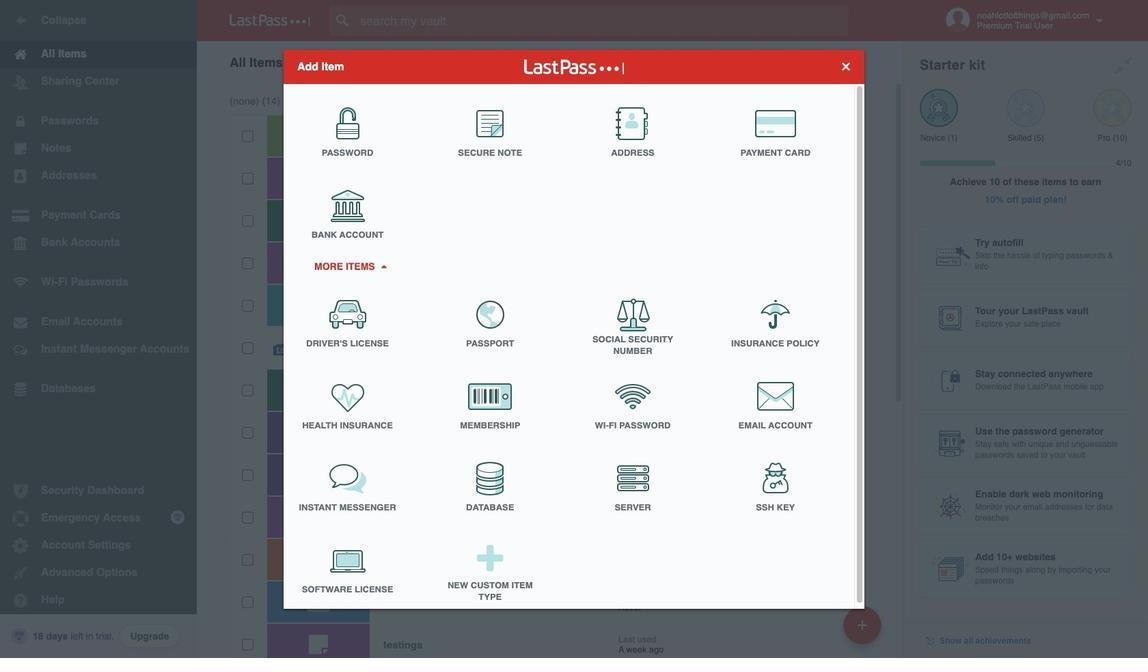Task type: vqa. For each thing, say whether or not it's contained in the screenshot.
New item icon
yes



Task type: locate. For each thing, give the bounding box(es) containing it.
lastpass image
[[230, 14, 310, 27]]

search my vault text field
[[330, 5, 876, 36]]

caret right image
[[379, 265, 388, 268]]

main navigation navigation
[[0, 0, 197, 658]]

new item navigation
[[839, 602, 890, 658]]

Search search field
[[330, 5, 876, 36]]

dialog
[[284, 50, 865, 613]]



Task type: describe. For each thing, give the bounding box(es) containing it.
new item image
[[858, 620, 868, 630]]

vault options navigation
[[197, 41, 904, 82]]



